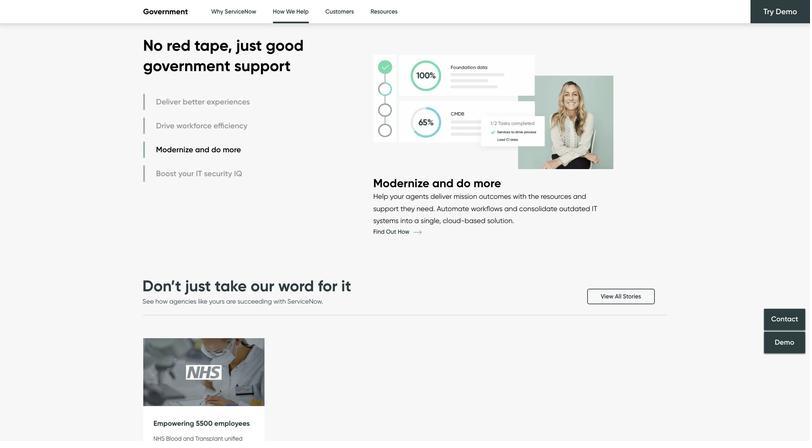 Task type: locate. For each thing, give the bounding box(es) containing it.
our
[[251, 276, 274, 295]]

it left security
[[196, 169, 202, 178]]

1 horizontal spatial support
[[373, 204, 399, 213]]

more
[[223, 145, 241, 154], [474, 176, 501, 190]]

drive workforce efficiency
[[156, 121, 248, 130]]

find
[[373, 228, 385, 235]]

do up mission
[[457, 176, 471, 190]]

1 vertical spatial do
[[457, 176, 471, 190]]

more inside the 'modernize and do more help your agents deliver mission outcomes with the resources and support they need. automate workflows and consolidate outdated it systems into  a single, cloud-based solution.'
[[474, 176, 501, 190]]

why servicenow
[[211, 8, 256, 15]]

1 vertical spatial it
[[592, 204, 597, 213]]

do up security
[[211, 145, 221, 154]]

demo
[[776, 7, 797, 16], [775, 338, 795, 347]]

efficiency
[[214, 121, 248, 130]]

demo right 'try'
[[776, 7, 797, 16]]

1 vertical spatial how
[[398, 228, 410, 235]]

0 vertical spatial help
[[296, 8, 309, 15]]

help inside the 'modernize and do more help your agents deliver mission outcomes with the resources and support they need. automate workflows and consolidate outdated it systems into  a single, cloud-based solution.'
[[373, 192, 388, 201]]

0 horizontal spatial your
[[178, 169, 194, 178]]

0 horizontal spatial it
[[196, 169, 202, 178]]

resources
[[541, 192, 571, 201]]

we
[[286, 8, 295, 15]]

do
[[211, 145, 221, 154], [457, 176, 471, 190]]

try demo link
[[751, 0, 810, 23]]

1 vertical spatial your
[[390, 192, 404, 201]]

just
[[236, 36, 262, 55], [185, 276, 211, 295]]

outdated
[[559, 204, 590, 213]]

iq
[[234, 169, 242, 178]]

do inside modernize and do more link
[[211, 145, 221, 154]]

based
[[465, 216, 486, 225]]

your right boost
[[178, 169, 194, 178]]

demo inside "link"
[[776, 7, 797, 16]]

your inside the 'modernize and do more help your agents deliver mission outcomes with the resources and support they need. automate workflows and consolidate outdated it systems into  a single, cloud-based solution.'
[[390, 192, 404, 201]]

help up systems
[[373, 192, 388, 201]]

0 vertical spatial support
[[234, 56, 291, 75]]

a
[[414, 216, 419, 225]]

your inside boost your it security iq link
[[178, 169, 194, 178]]

1 vertical spatial support
[[373, 204, 399, 213]]

0 horizontal spatial just
[[185, 276, 211, 295]]

5500
[[196, 419, 213, 428]]

0 vertical spatial just
[[236, 36, 262, 55]]

0 horizontal spatial how
[[273, 8, 285, 15]]

it
[[196, 169, 202, 178], [592, 204, 597, 213]]

servicenow.
[[287, 298, 323, 305]]

0 horizontal spatial support
[[234, 56, 291, 75]]

modernize up agents
[[373, 176, 429, 190]]

modernize for modernize and do more
[[156, 145, 193, 154]]

modernize up boost
[[156, 145, 193, 154]]

just inside "don't just take our word for it see how agencies like yours are succeeding with servicenow."
[[185, 276, 211, 295]]

how left we
[[273, 8, 285, 15]]

0 vertical spatial with
[[513, 192, 527, 201]]

more up 'outcomes'
[[474, 176, 501, 190]]

deliver better experiences
[[156, 97, 250, 107]]

1 vertical spatial help
[[373, 192, 388, 201]]

with
[[513, 192, 527, 201], [274, 298, 286, 305]]

support inside no red tape, just good government support
[[234, 56, 291, 75]]

why
[[211, 8, 223, 15]]

contact link
[[764, 309, 805, 330]]

better
[[183, 97, 205, 107]]

how down into
[[398, 228, 410, 235]]

modernized it for government agents image
[[373, 28, 613, 175]]

customers
[[325, 8, 354, 15]]

the
[[528, 192, 539, 201]]

help
[[296, 8, 309, 15], [373, 192, 388, 201]]

do for modernize and do more help your agents deliver mission outcomes with the resources and support they need. automate workflows and consolidate outdated it systems into  a single, cloud-based solution.
[[457, 176, 471, 190]]

modernize and do more
[[156, 145, 241, 154]]

into
[[400, 216, 413, 225]]

1 vertical spatial just
[[185, 276, 211, 295]]

with left the
[[513, 192, 527, 201]]

stories
[[623, 293, 641, 300]]

0 horizontal spatial do
[[211, 145, 221, 154]]

1 vertical spatial modernize
[[373, 176, 429, 190]]

do inside the 'modernize and do more help your agents deliver mission outcomes with the resources and support they need. automate workflows and consolidate outdated it systems into  a single, cloud-based solution.'
[[457, 176, 471, 190]]

demo down contact link
[[775, 338, 795, 347]]

0 horizontal spatial with
[[274, 298, 286, 305]]

1 horizontal spatial do
[[457, 176, 471, 190]]

deliver
[[156, 97, 181, 107]]

0 vertical spatial modernize
[[156, 145, 193, 154]]

support down 'good'
[[234, 56, 291, 75]]

more down efficiency
[[223, 145, 241, 154]]

0 vertical spatial your
[[178, 169, 194, 178]]

try
[[764, 7, 774, 16]]

0 horizontal spatial modernize
[[156, 145, 193, 154]]

1 horizontal spatial with
[[513, 192, 527, 201]]

1 horizontal spatial more
[[474, 176, 501, 190]]

with down word in the bottom of the page
[[274, 298, 286, 305]]

with inside the 'modernize and do more help your agents deliver mission outcomes with the resources and support they need. automate workflows and consolidate outdated it systems into  a single, cloud-based solution.'
[[513, 192, 527, 201]]

your
[[178, 169, 194, 178], [390, 192, 404, 201]]

support
[[234, 56, 291, 75], [373, 204, 399, 213]]

0 horizontal spatial more
[[223, 145, 241, 154]]

it
[[341, 276, 351, 295]]

modernize for modernize and do more help your agents deliver mission outcomes with the resources and support they need. automate workflows and consolidate outdated it systems into  a single, cloud-based solution.
[[373, 176, 429, 190]]

empowering 5500 employees
[[153, 419, 250, 428]]

1 vertical spatial with
[[274, 298, 286, 305]]

are
[[226, 298, 236, 305]]

help right we
[[296, 8, 309, 15]]

government
[[143, 7, 188, 16]]

more for modernize and do more help your agents deliver mission outcomes with the resources and support they need. automate workflows and consolidate outdated it systems into  a single, cloud-based solution.
[[474, 176, 501, 190]]

no red tape, just good government support
[[143, 36, 304, 75]]

support up systems
[[373, 204, 399, 213]]

how we help
[[273, 8, 309, 15]]

your up 'they'
[[390, 192, 404, 201]]

servicenow
[[225, 8, 256, 15]]

modernize inside modernize and do more link
[[156, 145, 193, 154]]

yours
[[209, 298, 225, 305]]

1 horizontal spatial modernize
[[373, 176, 429, 190]]

contact
[[771, 315, 798, 324]]

it right "outdated"
[[592, 204, 597, 213]]

why servicenow link
[[211, 0, 256, 24]]

and
[[195, 145, 209, 154], [432, 176, 454, 190], [573, 192, 586, 201], [504, 204, 518, 213]]

1 horizontal spatial it
[[592, 204, 597, 213]]

good
[[266, 36, 304, 55]]

modernize
[[156, 145, 193, 154], [373, 176, 429, 190]]

0 vertical spatial more
[[223, 145, 241, 154]]

1 horizontal spatial help
[[373, 192, 388, 201]]

with inside "don't just take our word for it see how agencies like yours are succeeding with servicenow."
[[274, 298, 286, 305]]

1 horizontal spatial just
[[236, 36, 262, 55]]

and up solution.
[[504, 204, 518, 213]]

don't just take our word for it see how agencies like yours are succeeding with servicenow.
[[142, 276, 351, 305]]

0 vertical spatial demo
[[776, 7, 797, 16]]

mission
[[454, 192, 477, 201]]

modernize and do more link
[[143, 142, 252, 158]]

1 vertical spatial more
[[474, 176, 501, 190]]

demo link
[[764, 332, 805, 353]]

modernize inside the 'modernize and do more help your agents deliver mission outcomes with the resources and support they need. automate workflows and consolidate outdated it systems into  a single, cloud-based solution.'
[[373, 176, 429, 190]]

single,
[[421, 216, 441, 225]]

0 vertical spatial how
[[273, 8, 285, 15]]

0 vertical spatial do
[[211, 145, 221, 154]]

1 horizontal spatial your
[[390, 192, 404, 201]]



Task type: describe. For each thing, give the bounding box(es) containing it.
take
[[215, 276, 247, 295]]

support inside the 'modernize and do more help your agents deliver mission outcomes with the resources and support they need. automate workflows and consolidate outdated it systems into  a single, cloud-based solution.'
[[373, 204, 399, 213]]

view all stories link
[[587, 289, 655, 304]]

agents
[[406, 192, 429, 201]]

and down the drive workforce efficiency
[[195, 145, 209, 154]]

government
[[143, 56, 230, 75]]

just inside no red tape, just good government support
[[236, 36, 262, 55]]

find out how
[[373, 228, 411, 235]]

security
[[204, 169, 232, 178]]

try demo
[[764, 7, 797, 16]]

systems
[[373, 216, 399, 225]]

do for modernize and do more
[[211, 145, 221, 154]]

all
[[615, 293, 622, 300]]

it inside the 'modernize and do more help your agents deliver mission outcomes with the resources and support they need. automate workflows and consolidate outdated it systems into  a single, cloud-based solution.'
[[592, 204, 597, 213]]

drive
[[156, 121, 175, 130]]

view all stories
[[601, 293, 641, 300]]

and up "deliver"
[[432, 176, 454, 190]]

red
[[167, 36, 191, 55]]

don't
[[142, 276, 181, 295]]

nhs blood and transplant empowered 5500 employees image
[[143, 338, 264, 407]]

drive workforce efficiency link
[[143, 118, 252, 134]]

for
[[318, 276, 338, 295]]

they
[[401, 204, 415, 213]]

workforce
[[176, 121, 212, 130]]

find out how link
[[373, 228, 431, 235]]

word
[[278, 276, 314, 295]]

modernize and do more help your agents deliver mission outcomes with the resources and support they need. automate workflows and consolidate outdated it systems into  a single, cloud-based solution.
[[373, 176, 597, 225]]

agencies
[[169, 298, 197, 305]]

1 vertical spatial demo
[[775, 338, 795, 347]]

no
[[143, 36, 163, 55]]

tape,
[[194, 36, 232, 55]]

more for modernize and do more
[[223, 145, 241, 154]]

experiences
[[207, 97, 250, 107]]

resources link
[[371, 0, 398, 24]]

see
[[142, 298, 154, 305]]

1 horizontal spatial how
[[398, 228, 410, 235]]

how
[[155, 298, 168, 305]]

deliver better experiences link
[[143, 94, 252, 110]]

need.
[[417, 204, 435, 213]]

solution.
[[487, 216, 514, 225]]

how we help link
[[273, 0, 309, 25]]

0 horizontal spatial help
[[296, 8, 309, 15]]

boost your it security iq link
[[143, 166, 252, 182]]

resources
[[371, 8, 398, 15]]

automate
[[437, 204, 469, 213]]

and up "outdated"
[[573, 192, 586, 201]]

consolidate
[[519, 204, 557, 213]]

succeeding
[[238, 298, 272, 305]]

like
[[198, 298, 207, 305]]

customers link
[[325, 0, 354, 24]]

out
[[386, 228, 396, 235]]

cloud-
[[443, 216, 465, 225]]

empowering
[[153, 419, 194, 428]]

workflows
[[471, 204, 503, 213]]

boost your it security iq
[[156, 169, 242, 178]]

deliver
[[430, 192, 452, 201]]

boost
[[156, 169, 176, 178]]

0 vertical spatial it
[[196, 169, 202, 178]]

view
[[601, 293, 614, 300]]

outcomes
[[479, 192, 511, 201]]

employees
[[214, 419, 250, 428]]



Task type: vqa. For each thing, say whether or not it's contained in the screenshot.
All
yes



